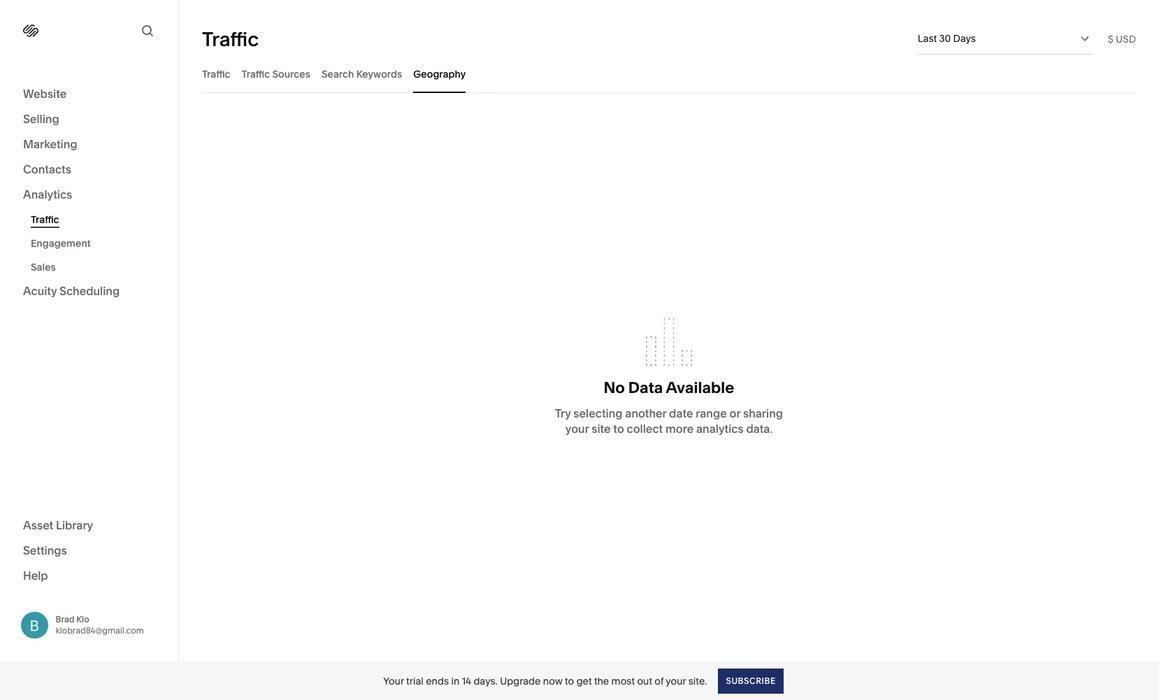 Task type: describe. For each thing, give the bounding box(es) containing it.
asset
[[23, 518, 53, 532]]

brad
[[56, 614, 74, 624]]

search keywords button
[[322, 55, 402, 93]]

last 30 days
[[918, 32, 977, 45]]

data
[[629, 378, 663, 397]]

subscribe
[[726, 675, 776, 686]]

selecting
[[574, 406, 623, 420]]

engagement link
[[31, 232, 163, 255]]

days
[[954, 32, 977, 45]]

last 30 days button
[[918, 23, 1093, 54]]

klobrad84@gmail.com
[[56, 625, 144, 636]]

analytics link
[[23, 187, 155, 204]]

website link
[[23, 86, 155, 103]]

asset library
[[23, 518, 93, 532]]

available
[[666, 378, 735, 397]]

no data available
[[604, 378, 735, 397]]

settings link
[[23, 542, 155, 559]]

collect
[[627, 422, 663, 436]]

no
[[604, 378, 625, 397]]

data.
[[747, 422, 773, 436]]

subscribe button
[[719, 668, 784, 694]]

sales
[[31, 261, 56, 274]]

of
[[655, 675, 664, 687]]

brad klo klobrad84@gmail.com
[[56, 614, 144, 636]]

your inside the try selecting another date range or sharing your site to collect more analytics data.
[[566, 422, 589, 436]]

in
[[451, 675, 460, 687]]

acuity scheduling
[[23, 284, 120, 298]]

contacts
[[23, 162, 71, 176]]

selling link
[[23, 111, 155, 128]]

traffic sources button
[[242, 55, 311, 93]]

library
[[56, 518, 93, 532]]

traffic link
[[31, 208, 163, 232]]

contacts link
[[23, 162, 155, 178]]

traffic down analytics
[[31, 213, 59, 226]]

search
[[322, 68, 354, 80]]

analytics
[[697, 422, 744, 436]]

geography
[[414, 68, 466, 80]]

date
[[670, 406, 694, 420]]

asset library link
[[23, 517, 155, 534]]

get
[[577, 675, 592, 687]]

the
[[594, 675, 609, 687]]

tab list containing traffic
[[202, 55, 1137, 93]]

another
[[626, 406, 667, 420]]

more
[[666, 422, 694, 436]]

now
[[543, 675, 563, 687]]

1 vertical spatial to
[[565, 675, 575, 687]]



Task type: vqa. For each thing, say whether or not it's contained in the screenshot.
trial
yes



Task type: locate. For each thing, give the bounding box(es) containing it.
your
[[383, 675, 404, 687]]

1 vertical spatial your
[[666, 675, 686, 687]]

analytics
[[23, 187, 72, 201]]

engagement
[[31, 237, 91, 250]]

to inside the try selecting another date range or sharing your site to collect more analytics data.
[[614, 422, 625, 436]]

traffic left sources
[[242, 68, 270, 80]]

0 vertical spatial your
[[566, 422, 589, 436]]

marketing
[[23, 137, 77, 151]]

traffic left traffic sources at the left of page
[[202, 68, 231, 80]]

14
[[462, 675, 471, 687]]

your
[[566, 422, 589, 436], [666, 675, 686, 687]]

upgrade
[[500, 675, 541, 687]]

klo
[[76, 614, 89, 624]]

your right of on the bottom right of the page
[[666, 675, 686, 687]]

help link
[[23, 568, 48, 583]]

traffic button
[[202, 55, 231, 93]]

to left get
[[565, 675, 575, 687]]

traffic up traffic button
[[202, 27, 259, 51]]

your down "try"
[[566, 422, 589, 436]]

try
[[555, 406, 571, 420]]

website
[[23, 87, 67, 101]]

to
[[614, 422, 625, 436], [565, 675, 575, 687]]

selling
[[23, 112, 59, 126]]

0 horizontal spatial your
[[566, 422, 589, 436]]

traffic sources
[[242, 68, 311, 80]]

acuity
[[23, 284, 57, 298]]

usd
[[1116, 33, 1137, 45]]

out
[[638, 675, 653, 687]]

to right site
[[614, 422, 625, 436]]

scheduling
[[60, 284, 120, 298]]

1 horizontal spatial to
[[614, 422, 625, 436]]

or
[[730, 406, 741, 420]]

sharing
[[744, 406, 783, 420]]

0 vertical spatial to
[[614, 422, 625, 436]]

traffic
[[202, 27, 259, 51], [202, 68, 231, 80], [242, 68, 270, 80], [31, 213, 59, 226]]

$
[[1109, 33, 1114, 45]]

try selecting another date range or sharing your site to collect more analytics data.
[[555, 406, 783, 436]]

site
[[592, 422, 611, 436]]

your trial ends in 14 days. upgrade now to get the most out of your site.
[[383, 675, 708, 687]]

most
[[612, 675, 635, 687]]

0 horizontal spatial to
[[565, 675, 575, 687]]

settings
[[23, 543, 67, 557]]

search keywords
[[322, 68, 402, 80]]

marketing link
[[23, 136, 155, 153]]

geography button
[[414, 55, 466, 93]]

traffic inside button
[[242, 68, 270, 80]]

acuity scheduling link
[[23, 283, 155, 300]]

tab list
[[202, 55, 1137, 93]]

ends
[[426, 675, 449, 687]]

days.
[[474, 675, 498, 687]]

sales link
[[31, 255, 163, 279]]

last
[[918, 32, 937, 45]]

1 horizontal spatial your
[[666, 675, 686, 687]]

trial
[[406, 675, 424, 687]]

help
[[23, 568, 48, 582]]

range
[[696, 406, 727, 420]]

$ usd
[[1109, 33, 1137, 45]]

keywords
[[357, 68, 402, 80]]

30
[[940, 32, 951, 45]]

site.
[[689, 675, 708, 687]]

sources
[[272, 68, 311, 80]]



